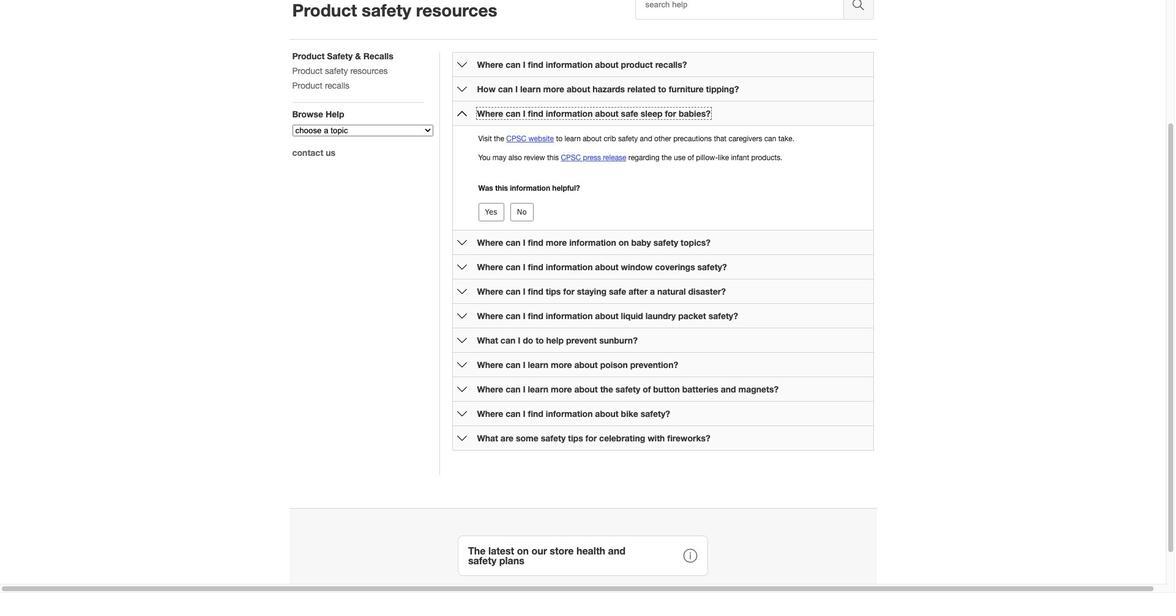 Task type: vqa. For each thing, say whether or not it's contained in the screenshot.
borderfreeservice@target.com
no



Task type: describe. For each thing, give the bounding box(es) containing it.
plans
[[499, 555, 525, 567]]

1 horizontal spatial of
[[688, 154, 694, 162]]

circle arrow e image for what can i do to help prevent sunburn?
[[457, 336, 467, 346]]

learn for poison
[[528, 360, 549, 371]]

resources inside product safety & recalls product safety resources product recalls
[[350, 66, 388, 76]]

some
[[516, 434, 539, 444]]

health
[[577, 546, 606, 557]]

to for about
[[556, 135, 563, 143]]

help
[[547, 336, 564, 346]]

window
[[621, 262, 653, 273]]

laundry
[[646, 311, 676, 322]]

what are some safety tips for celebrating with fireworks? link
[[477, 434, 711, 444]]

website
[[529, 135, 554, 143]]

sleep
[[641, 108, 663, 119]]

where can i find more information on baby safety topics? link
[[477, 238, 711, 248]]

hazards
[[593, 84, 625, 94]]

circle arrow e image for where can i find information about product recalls?
[[457, 60, 467, 70]]

contact us
[[292, 148, 336, 158]]

tips for find
[[546, 287, 561, 297]]

information for safe
[[546, 108, 593, 119]]

about for hazards
[[567, 84, 590, 94]]

information for liquid
[[546, 311, 593, 322]]

the latest on our store health and safety plans link
[[458, 537, 708, 577]]

find for where can i find information about safe sleep for babies?
[[528, 108, 544, 119]]

i for where can i find information about window coverings safety?
[[523, 262, 526, 273]]

tipping?
[[706, 84, 739, 94]]

where can i find tips for staying safe after a natural disaster?
[[477, 287, 726, 297]]

about for liquid
[[595, 311, 619, 322]]

1 product from the top
[[292, 0, 357, 20]]

how can i learn more about hazards related to furniture tipping?
[[477, 84, 739, 94]]

where can i find information about window coverings safety?
[[477, 262, 727, 273]]

safety
[[327, 51, 353, 61]]

for for celebrating
[[586, 434, 597, 444]]

like
[[718, 154, 729, 162]]

circle arrow s image
[[457, 109, 467, 118]]

may
[[493, 154, 507, 162]]

2 vertical spatial safety?
[[641, 409, 670, 420]]

where can i learn more about poison prevention? link
[[477, 360, 679, 371]]

can for where can i find information about product recalls?
[[506, 59, 521, 70]]

product
[[621, 59, 653, 70]]

can for how can i learn more about hazards related to furniture tipping?
[[498, 84, 513, 94]]

natural
[[658, 287, 686, 297]]

contact
[[292, 148, 324, 158]]

i for where can i find information about safe sleep for babies?
[[523, 108, 526, 119]]

baby
[[632, 238, 651, 248]]

1 horizontal spatial and
[[640, 135, 653, 143]]

product safety resources
[[292, 0, 498, 20]]

magnets?
[[739, 385, 779, 395]]

where can i find information about safe sleep for babies? link
[[477, 108, 711, 119]]

recalls?
[[656, 59, 687, 70]]

prevention?
[[630, 360, 679, 371]]

safety right the crib
[[618, 135, 638, 143]]

help
[[326, 109, 344, 119]]

i for how can i learn more about hazards related to furniture tipping?
[[516, 84, 518, 94]]

how can i learn more about hazards related to furniture tipping? link
[[477, 84, 739, 94]]

i for where can i find more information on baby safety topics?
[[523, 238, 526, 248]]

1 horizontal spatial the
[[600, 385, 614, 395]]

circle arrow e image for where can i find information about bike safety?
[[457, 409, 467, 419]]

coverings
[[655, 262, 695, 273]]

can for where can i find more information on baby safety topics?
[[506, 238, 521, 248]]

safety right the baby
[[654, 238, 679, 248]]

our
[[532, 546, 547, 557]]

1 horizontal spatial this
[[547, 154, 559, 162]]

2 horizontal spatial for
[[665, 108, 677, 119]]

circle arrow e image for where can i find information about window coverings safety?
[[457, 262, 467, 272]]

what can i do to help prevent sunburn? link
[[477, 336, 638, 346]]

where can i find information about bike safety?
[[477, 409, 670, 420]]

2 horizontal spatial the
[[662, 154, 672, 162]]

where can i find tips for staying safe after a natural disaster? link
[[477, 287, 726, 297]]

press
[[583, 154, 601, 162]]

about left the crib
[[583, 135, 602, 143]]

1 vertical spatial safe
[[609, 287, 627, 297]]

batteries
[[683, 385, 719, 395]]

browse
[[292, 109, 323, 119]]

1 vertical spatial cpsc
[[561, 154, 581, 162]]

0 vertical spatial safety?
[[698, 262, 727, 273]]

&
[[355, 51, 361, 61]]

where for where can i find tips for staying safe after a natural disaster?
[[477, 287, 504, 297]]

where for where can i learn more about poison prevention?
[[477, 360, 504, 371]]

find for where can i find information about liquid laundry packet safety?
[[528, 311, 544, 322]]

us
[[326, 148, 336, 158]]

that
[[714, 135, 727, 143]]

precautions
[[674, 135, 712, 143]]

more for the
[[551, 385, 572, 395]]

find for where can i find information about bike safety?
[[528, 409, 544, 420]]

where for where can i find information about safe sleep for babies?
[[477, 108, 504, 119]]

about for the
[[575, 385, 598, 395]]

release
[[603, 154, 627, 162]]

and inside the latest on our store health and safety plans
[[608, 546, 626, 557]]

where can i find information about bike safety? link
[[477, 409, 670, 420]]

button
[[654, 385, 680, 395]]

circle arrow e image for how can i learn more about hazards related to furniture tipping?
[[457, 84, 467, 94]]

where can i find more information on baby safety topics?
[[477, 238, 711, 248]]

on inside the latest on our store health and safety plans
[[517, 546, 529, 557]]

search help text field
[[635, 0, 844, 20]]

logo image
[[593, 584, 613, 594]]

more for hazards
[[543, 84, 565, 94]]

safety up 'recalls'
[[362, 0, 411, 20]]

use
[[674, 154, 686, 162]]

where can i find information about product recalls?
[[477, 59, 687, 70]]

1 vertical spatial this
[[495, 184, 508, 193]]

3 product from the top
[[292, 66, 323, 76]]

where for where can i find more information on baby safety topics?
[[477, 238, 504, 248]]

cpsc press release link
[[561, 154, 627, 162]]

other
[[655, 135, 672, 143]]

can for where can i find information about liquid laundry packet safety?
[[506, 311, 521, 322]]

circle arrow e image for what are some safety tips for celebrating with fireworks?
[[457, 434, 467, 444]]

about for bike
[[595, 409, 619, 420]]

can for where can i learn more about the safety of button batteries and magnets?
[[506, 385, 521, 395]]

about for poison
[[575, 360, 598, 371]]

regarding
[[629, 154, 660, 162]]

safety inside the latest on our store health and safety plans
[[468, 555, 497, 567]]

information for product
[[546, 59, 593, 70]]

products.
[[752, 154, 783, 162]]

learn for the
[[528, 385, 549, 395]]

0 vertical spatial cpsc
[[507, 135, 527, 143]]



Task type: locate. For each thing, give the bounding box(es) containing it.
about for window
[[595, 262, 619, 273]]

4 where from the top
[[477, 262, 504, 273]]

5 circle arrow e image from the top
[[457, 360, 467, 370]]

what are some safety tips for celebrating with fireworks?
[[477, 434, 711, 444]]

safety? up with
[[641, 409, 670, 420]]

the down poison
[[600, 385, 614, 395]]

2 circle arrow e image from the top
[[457, 287, 467, 297]]

this right was
[[495, 184, 508, 193]]

about
[[595, 59, 619, 70], [567, 84, 590, 94], [595, 108, 619, 119], [583, 135, 602, 143], [595, 262, 619, 273], [595, 311, 619, 322], [575, 360, 598, 371], [575, 385, 598, 395], [595, 409, 619, 420]]

resources
[[416, 0, 498, 20], [350, 66, 388, 76]]

safety left plans
[[468, 555, 497, 567]]

1 where from the top
[[477, 59, 504, 70]]

navigation containing product safety & recalls
[[292, 51, 433, 297]]

product safety & recalls product safety resources product recalls
[[292, 51, 394, 91]]

product
[[292, 0, 357, 20], [292, 51, 325, 61], [292, 66, 323, 76], [292, 81, 323, 91]]

2 vertical spatial and
[[608, 546, 626, 557]]

3 where from the top
[[477, 238, 504, 248]]

can for where can i find tips for staying safe after a natural disaster?
[[506, 287, 521, 297]]

sunburn?
[[600, 336, 638, 346]]

cpsc up also
[[507, 135, 527, 143]]

9 where from the top
[[477, 409, 504, 420]]

6 circle arrow e image from the top
[[457, 385, 467, 395]]

on left the baby
[[619, 238, 629, 248]]

0 horizontal spatial the
[[494, 135, 505, 143]]

and left other at the top right of page
[[640, 135, 653, 143]]

0 horizontal spatial on
[[517, 546, 529, 557]]

information up website
[[546, 108, 593, 119]]

about for product
[[595, 59, 619, 70]]

circle arrow e image for where can i learn more about poison prevention?
[[457, 360, 467, 370]]

i for where can i learn more about the safety of button batteries and magnets?
[[523, 385, 526, 395]]

on
[[619, 238, 629, 248], [517, 546, 529, 557]]

where can i find information about window coverings safety? link
[[477, 262, 727, 273]]

what left are
[[477, 434, 498, 444]]

you may also review this cpsc press release regarding the use of pillow-like infant products.
[[479, 154, 783, 162]]

visit
[[479, 135, 492, 143]]

more
[[543, 84, 565, 94], [546, 238, 567, 248], [551, 360, 572, 371], [551, 385, 572, 395]]

pillow-
[[696, 154, 718, 162]]

crib
[[604, 135, 616, 143]]

the left use
[[662, 154, 672, 162]]

1 horizontal spatial resources
[[416, 0, 498, 20]]

for right sleep
[[665, 108, 677, 119]]

where for where can i find information about liquid laundry packet safety?
[[477, 311, 504, 322]]

1 vertical spatial the
[[662, 154, 672, 162]]

find for where can i find information about product recalls?
[[528, 59, 544, 70]]

browse help
[[292, 109, 344, 119]]

2 product from the top
[[292, 51, 325, 61]]

where can i find information about safe sleep for babies?
[[477, 108, 711, 119]]

can for where can i find information about window coverings safety?
[[506, 262, 521, 273]]

circle arrow e image for where can i learn more about the safety of button batteries and magnets?
[[457, 385, 467, 395]]

where for where can i find information about bike safety?
[[477, 409, 504, 420]]

0 horizontal spatial and
[[608, 546, 626, 557]]

prevent
[[566, 336, 597, 346]]

1 vertical spatial for
[[564, 287, 575, 297]]

about down where can i find information about product recalls? link
[[567, 84, 590, 94]]

about up how can i learn more about hazards related to furniture tipping?
[[595, 59, 619, 70]]

what for what are some safety tips for celebrating with fireworks?
[[477, 434, 498, 444]]

safety right "some"
[[541, 434, 566, 444]]

i for where can i learn more about poison prevention?
[[523, 360, 526, 371]]

0 vertical spatial of
[[688, 154, 694, 162]]

information for window
[[546, 262, 593, 273]]

infant
[[731, 154, 750, 162]]

of left button
[[643, 385, 651, 395]]

to for prevent
[[536, 336, 544, 346]]

of
[[688, 154, 694, 162], [643, 385, 651, 395]]

to right do
[[536, 336, 544, 346]]

safe left sleep
[[621, 108, 639, 119]]

circle arrow e image
[[457, 84, 467, 94], [457, 287, 467, 297], [457, 311, 467, 321], [457, 336, 467, 346], [457, 360, 467, 370], [457, 385, 467, 395]]

visit the cpsc website to learn about crib safety and other precautions that caregivers can take.
[[479, 135, 795, 143]]

disaster?
[[689, 287, 726, 297]]

where can i find information about product recalls? link
[[477, 59, 687, 70]]

None image field
[[844, 0, 874, 20]]

0 vertical spatial for
[[665, 108, 677, 119]]

5 circle arrow e image from the top
[[457, 434, 467, 444]]

1 what from the top
[[477, 336, 498, 346]]

0 vertical spatial tips
[[546, 287, 561, 297]]

about down where can i find tips for staying safe after a natural disaster?
[[595, 311, 619, 322]]

6 where from the top
[[477, 311, 504, 322]]

latest
[[489, 546, 515, 557]]

what for what can i do to help prevent sunburn?
[[477, 336, 498, 346]]

where for where can i find information about window coverings safety?
[[477, 262, 504, 273]]

how
[[477, 84, 496, 94]]

2 where from the top
[[477, 108, 504, 119]]

1 vertical spatial on
[[517, 546, 529, 557]]

7 where from the top
[[477, 360, 504, 371]]

i for where can i find information about liquid laundry packet safety?
[[523, 311, 526, 322]]

product up product recalls link
[[292, 66, 323, 76]]

more for poison
[[551, 360, 572, 371]]

the
[[468, 546, 486, 557]]

0 horizontal spatial of
[[643, 385, 651, 395]]

about down where can i learn more about poison prevention?
[[575, 385, 598, 395]]

fireworks?
[[668, 434, 711, 444]]

bike
[[621, 409, 639, 420]]

learn for hazards
[[520, 84, 541, 94]]

the
[[494, 135, 505, 143], [662, 154, 672, 162], [600, 385, 614, 395]]

after
[[629, 287, 648, 297]]

product left safety on the top left of page
[[292, 51, 325, 61]]

find for where can i find tips for staying safe after a natural disaster?
[[528, 287, 544, 297]]

safe
[[621, 108, 639, 119], [609, 287, 627, 297]]

0 horizontal spatial resources
[[350, 66, 388, 76]]

tips down where can i find information about bike safety? link
[[568, 434, 583, 444]]

the latest on our store health and safety plans
[[468, 546, 626, 567]]

1 circle arrow e image from the top
[[457, 60, 467, 70]]

for down where can i find information about bike safety? link
[[586, 434, 597, 444]]

more up where can i find information about bike safety?
[[551, 385, 572, 395]]

1 vertical spatial what
[[477, 434, 498, 444]]

safety? down disaster?
[[709, 311, 738, 322]]

4 circle arrow e image from the top
[[457, 336, 467, 346]]

6 find from the top
[[528, 311, 544, 322]]

0 vertical spatial and
[[640, 135, 653, 143]]

navigation
[[292, 51, 433, 297]]

about down how can i learn more about hazards related to furniture tipping? "link"
[[595, 108, 619, 119]]

with
[[648, 434, 665, 444]]

0 vertical spatial on
[[619, 238, 629, 248]]

2 find from the top
[[528, 108, 544, 119]]

about left bike
[[595, 409, 619, 420]]

find
[[528, 59, 544, 70], [528, 108, 544, 119], [528, 238, 544, 248], [528, 262, 544, 273], [528, 287, 544, 297], [528, 311, 544, 322], [528, 409, 544, 420]]

5 where from the top
[[477, 287, 504, 297]]

circle arrow e image
[[457, 60, 467, 70], [457, 238, 467, 248], [457, 262, 467, 272], [457, 409, 467, 419], [457, 434, 467, 444]]

safe left after
[[609, 287, 627, 297]]

can for what can i do to help prevent sunburn?
[[501, 336, 516, 346]]

what can i do to help prevent sunburn?
[[477, 336, 638, 346]]

learn right how
[[520, 84, 541, 94]]

i for what can i do to help prevent sunburn?
[[518, 336, 521, 346]]

celebrating
[[600, 434, 646, 444]]

to right 'related'
[[658, 84, 667, 94]]

more down what can i do to help prevent sunburn?
[[551, 360, 572, 371]]

2 vertical spatial for
[[586, 434, 597, 444]]

2 what from the top
[[477, 434, 498, 444]]

product up safety on the top left of page
[[292, 0, 357, 20]]

product up browse
[[292, 81, 323, 91]]

3 find from the top
[[528, 238, 544, 248]]

are
[[501, 434, 514, 444]]

4 find from the top
[[528, 262, 544, 273]]

can for where can i find information about bike safety?
[[506, 409, 521, 420]]

tips for safety
[[568, 434, 583, 444]]

1 horizontal spatial to
[[556, 135, 563, 143]]

tips left staying
[[546, 287, 561, 297]]

0 vertical spatial safe
[[621, 108, 639, 119]]

0 horizontal spatial to
[[536, 336, 544, 346]]

1 horizontal spatial on
[[619, 238, 629, 248]]

None submit
[[479, 203, 504, 222], [510, 203, 534, 222], [479, 203, 504, 222], [510, 203, 534, 222]]

where for where can i learn more about the safety of button batteries and magnets?
[[477, 385, 504, 395]]

of right use
[[688, 154, 694, 162]]

more down where can i find information about product recalls? link
[[543, 84, 565, 94]]

4 product from the top
[[292, 81, 323, 91]]

1 vertical spatial to
[[556, 135, 563, 143]]

0 vertical spatial resources
[[416, 0, 498, 20]]

find for where can i find information about window coverings safety?
[[528, 262, 544, 273]]

i for where can i find tips for staying safe after a natural disaster?
[[523, 287, 526, 297]]

cpsc website link
[[507, 135, 554, 143]]

1 horizontal spatial for
[[586, 434, 597, 444]]

2 horizontal spatial to
[[658, 84, 667, 94]]

for left staying
[[564, 287, 575, 297]]

information up what are some safety tips for celebrating with fireworks?
[[546, 409, 593, 420]]

information
[[546, 59, 593, 70], [546, 108, 593, 119], [510, 184, 551, 193], [570, 238, 617, 248], [546, 262, 593, 273], [546, 311, 593, 322], [546, 409, 593, 420]]

1 find from the top
[[528, 59, 544, 70]]

7 find from the top
[[528, 409, 544, 420]]

where can i learn more about poison prevention?
[[477, 360, 679, 371]]

related
[[628, 84, 656, 94]]

for for staying
[[564, 287, 575, 297]]

information up how can i learn more about hazards related to furniture tipping?
[[546, 59, 593, 70]]

and
[[640, 135, 653, 143], [721, 385, 736, 395], [608, 546, 626, 557]]

take.
[[779, 135, 795, 143]]

learn
[[520, 84, 541, 94], [565, 135, 581, 143], [528, 360, 549, 371], [528, 385, 549, 395]]

1 vertical spatial safety?
[[709, 311, 738, 322]]

0 vertical spatial this
[[547, 154, 559, 162]]

to right website
[[556, 135, 563, 143]]

0 horizontal spatial tips
[[546, 287, 561, 297]]

review
[[524, 154, 545, 162]]

for
[[665, 108, 677, 119], [564, 287, 575, 297], [586, 434, 597, 444]]

safety up bike
[[616, 385, 641, 395]]

0 horizontal spatial for
[[564, 287, 575, 297]]

you
[[479, 154, 491, 162]]

circle arrow e image for where can i find more information on baby safety topics?
[[457, 238, 467, 248]]

1 vertical spatial tips
[[568, 434, 583, 444]]

2 circle arrow e image from the top
[[457, 238, 467, 248]]

caregivers
[[729, 135, 763, 143]]

where can i find information about liquid laundry packet safety? link
[[477, 311, 738, 322]]

can for where can i learn more about poison prevention?
[[506, 360, 521, 371]]

a
[[650, 287, 655, 297]]

3 circle arrow e image from the top
[[457, 311, 467, 321]]

on left our
[[517, 546, 529, 557]]

and right health
[[608, 546, 626, 557]]

4 circle arrow e image from the top
[[457, 409, 467, 419]]

circle arrow e image for where can i find information about liquid laundry packet safety?
[[457, 311, 467, 321]]

information for bike
[[546, 409, 593, 420]]

staying
[[577, 287, 607, 297]]

and right batteries
[[721, 385, 736, 395]]

recalls
[[364, 51, 394, 61]]

learn up cpsc press release link
[[565, 135, 581, 143]]

2 vertical spatial the
[[600, 385, 614, 395]]

safety? up disaster?
[[698, 262, 727, 273]]

circle arrow e image for where can i find tips for staying safe after a natural disaster?
[[457, 287, 467, 297]]

was
[[479, 184, 493, 193]]

information up where can i find information about window coverings safety? link
[[570, 238, 617, 248]]

recalls
[[325, 81, 350, 91]]

information down review
[[510, 184, 551, 193]]

2 horizontal spatial and
[[721, 385, 736, 395]]

0 vertical spatial what
[[477, 336, 498, 346]]

learn down do
[[528, 360, 549, 371]]

helpful?
[[553, 184, 580, 193]]

about down prevent
[[575, 360, 598, 371]]

5 find from the top
[[528, 287, 544, 297]]

about for safe
[[595, 108, 619, 119]]

0 horizontal spatial cpsc
[[507, 135, 527, 143]]

information up staying
[[546, 262, 593, 273]]

3 circle arrow e image from the top
[[457, 262, 467, 272]]

store
[[550, 546, 574, 557]]

the right visit
[[494, 135, 505, 143]]

about up where can i find tips for staying safe after a natural disaster? link
[[595, 262, 619, 273]]

tips
[[546, 287, 561, 297], [568, 434, 583, 444]]

where can i learn more about the safety of button batteries and magnets? link
[[477, 385, 779, 395]]

1 circle arrow e image from the top
[[457, 84, 467, 94]]

liquid
[[621, 311, 643, 322]]

i for where can i find information about bike safety?
[[523, 409, 526, 420]]

where
[[477, 59, 504, 70], [477, 108, 504, 119], [477, 238, 504, 248], [477, 262, 504, 273], [477, 287, 504, 297], [477, 311, 504, 322], [477, 360, 504, 371], [477, 385, 504, 395], [477, 409, 504, 420]]

more up where can i find information about window coverings safety?
[[546, 238, 567, 248]]

0 vertical spatial the
[[494, 135, 505, 143]]

product recalls link
[[292, 81, 350, 91]]

what left do
[[477, 336, 498, 346]]

this right review
[[547, 154, 559, 162]]

babies?
[[679, 108, 711, 119]]

cpsc left press
[[561, 154, 581, 162]]

where for where can i find information about product recalls?
[[477, 59, 504, 70]]

2 vertical spatial to
[[536, 336, 544, 346]]

more for on
[[546, 238, 567, 248]]

can
[[506, 59, 521, 70], [498, 84, 513, 94], [506, 108, 521, 119], [765, 135, 777, 143], [506, 238, 521, 248], [506, 262, 521, 273], [506, 287, 521, 297], [506, 311, 521, 322], [501, 336, 516, 346], [506, 360, 521, 371], [506, 385, 521, 395], [506, 409, 521, 420]]

0 vertical spatial to
[[658, 84, 667, 94]]

packet
[[679, 311, 707, 322]]

1 vertical spatial and
[[721, 385, 736, 395]]

8 where from the top
[[477, 385, 504, 395]]

also
[[509, 154, 522, 162]]

find for where can i find more information on baby safety topics?
[[528, 238, 544, 248]]

can for where can i find information about safe sleep for babies?
[[506, 108, 521, 119]]

information up what can i do to help prevent sunburn?
[[546, 311, 593, 322]]

was this information helpful?
[[479, 184, 580, 193]]

1 vertical spatial resources
[[350, 66, 388, 76]]

i
[[523, 59, 526, 70], [516, 84, 518, 94], [523, 108, 526, 119], [523, 238, 526, 248], [523, 262, 526, 273], [523, 287, 526, 297], [523, 311, 526, 322], [518, 336, 521, 346], [523, 360, 526, 371], [523, 385, 526, 395], [523, 409, 526, 420]]

1 vertical spatial of
[[643, 385, 651, 395]]

poison
[[600, 360, 628, 371]]

1 horizontal spatial tips
[[568, 434, 583, 444]]

do
[[523, 336, 534, 346]]

safety up recalls
[[325, 66, 348, 76]]

i for where can i find information about product recalls?
[[523, 59, 526, 70]]

what
[[477, 336, 498, 346], [477, 434, 498, 444]]

1 horizontal spatial cpsc
[[561, 154, 581, 162]]

furniture
[[669, 84, 704, 94]]

safety inside product safety & recalls product safety resources product recalls
[[325, 66, 348, 76]]

0 horizontal spatial this
[[495, 184, 508, 193]]

learn up where can i find information about bike safety? link
[[528, 385, 549, 395]]

contact us link
[[292, 148, 336, 158]]



